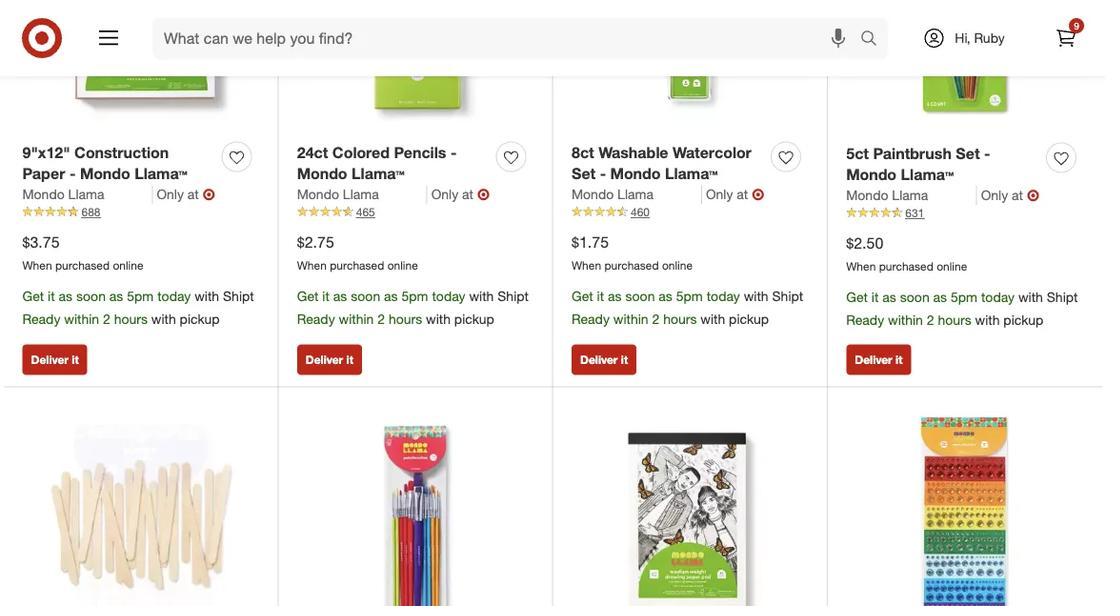 Task type: describe. For each thing, give the bounding box(es) containing it.
$2.50
[[847, 235, 884, 253]]

only for 24ct colored pencils - mondo llama™
[[431, 186, 459, 203]]

hours for $2.75
[[389, 311, 422, 328]]

deliver it button for $1.75
[[572, 345, 637, 375]]

5pm for $2.75
[[402, 288, 428, 305]]

9"x12" construction paper - mondo llama™
[[22, 143, 188, 184]]

24ct
[[297, 143, 328, 162]]

llama™ for 5ct paintbrush set - mondo llama™
[[901, 166, 954, 185]]

hi,
[[955, 30, 971, 46]]

shipt for 8ct washable watercolor set - mondo llama™
[[772, 288, 804, 305]]

when for $2.50
[[847, 260, 876, 274]]

shipt for 9"x12" construction paper - mondo llama™
[[223, 288, 254, 305]]

shipt for 24ct colored pencils - mondo llama™
[[498, 288, 529, 305]]

today for 9"x12" construction paper - mondo llama™
[[157, 288, 191, 305]]

today for 8ct washable watercolor set - mondo llama™
[[707, 288, 740, 305]]

¬ for 9"x12" construction paper - mondo llama™
[[203, 185, 215, 204]]

soon for $2.50
[[900, 289, 930, 306]]

deliver for $2.50
[[855, 353, 893, 367]]

5ct
[[847, 144, 869, 163]]

construction
[[74, 143, 169, 162]]

8ct washable watercolor set - mondo llama™
[[572, 143, 752, 184]]

mondo inside 9"x12" construction paper - mondo llama™
[[80, 165, 130, 184]]

mondo llama for colored
[[297, 186, 379, 203]]

deliver it for $3.75
[[31, 353, 79, 367]]

$2.50 when purchased online
[[847, 235, 968, 274]]

only for 8ct washable watercolor set - mondo llama™
[[706, 186, 733, 203]]

9"x12" construction paper - mondo llama™ link
[[22, 142, 214, 185]]

¬ for 24ct colored pencils - mondo llama™
[[477, 185, 490, 204]]

deliver it button for $3.75
[[22, 345, 87, 375]]

purchased for $3.75
[[55, 259, 110, 273]]

search button
[[852, 17, 898, 63]]

9"x12"
[[22, 143, 70, 162]]

- for pencils
[[451, 143, 457, 162]]

2 for $2.50
[[927, 312, 934, 329]]

mondo llama link for washable
[[572, 185, 702, 205]]

pickup for 9"x12" construction paper - mondo llama™
[[180, 311, 220, 328]]

465
[[356, 205, 375, 220]]

llama for construction
[[68, 186, 104, 203]]

$2.75 when purchased online
[[297, 234, 418, 273]]

¬ for 8ct washable watercolor set - mondo llama™
[[752, 185, 765, 204]]

only at ¬ for 24ct colored pencils - mondo llama™
[[431, 185, 490, 204]]

llama™ for 9"x12" construction paper - mondo llama™
[[135, 165, 188, 184]]

today for 5ct paintbrush set - mondo llama™
[[982, 289, 1015, 306]]

deliver for $1.75
[[580, 353, 618, 367]]

$3.75 when purchased online
[[22, 234, 143, 273]]

deliver it button for $2.75
[[297, 345, 362, 375]]

2 for $1.75
[[652, 311, 660, 328]]

within for $2.50
[[888, 312, 923, 329]]

deliver it for $2.75
[[306, 353, 354, 367]]

deliver for $3.75
[[31, 353, 69, 367]]

get it as soon as 5pm today with shipt ready within 2 hours with pickup for $2.50
[[847, 289, 1078, 329]]

9 link
[[1045, 17, 1087, 59]]

hours for $3.75
[[114, 311, 148, 328]]

pickup for 24ct colored pencils - mondo llama™
[[454, 311, 494, 328]]

688
[[81, 205, 101, 220]]

get it as soon as 5pm today with shipt ready within 2 hours with pickup for $3.75
[[22, 288, 254, 328]]

set inside 8ct washable watercolor set - mondo llama™
[[572, 165, 596, 184]]

only for 9"x12" construction paper - mondo llama™
[[157, 186, 184, 203]]

get it as soon as 5pm today with shipt ready within 2 hours with pickup for $2.75
[[297, 288, 529, 328]]

get it as soon as 5pm today with shipt ready within 2 hours with pickup for $1.75
[[572, 288, 804, 328]]

5pm for $3.75
[[127, 288, 154, 305]]

at for 5ct paintbrush set - mondo llama™
[[1012, 187, 1024, 204]]

mondo llama for paintbrush
[[847, 187, 928, 204]]

within for $1.75
[[614, 311, 649, 328]]

within for $2.75
[[339, 311, 374, 328]]

online for $3.75
[[113, 259, 143, 273]]

today for 24ct colored pencils - mondo llama™
[[432, 288, 466, 305]]

631
[[906, 206, 925, 221]]

hours for $1.75
[[663, 311, 697, 328]]

set inside 5ct paintbrush set - mondo llama™
[[956, 144, 980, 163]]

when for $3.75
[[22, 259, 52, 273]]

¬ for 5ct paintbrush set - mondo llama™
[[1027, 186, 1040, 205]]

watercolor
[[673, 143, 752, 162]]

2 for $3.75
[[103, 311, 110, 328]]

deliver for $2.75
[[306, 353, 343, 367]]

ready for $1.75
[[572, 311, 610, 328]]

deliver it for $1.75
[[580, 353, 628, 367]]

5ct paintbrush set - mondo llama™ link
[[847, 143, 1039, 186]]

pencils
[[394, 143, 446, 162]]

$2.75
[[297, 234, 334, 252]]

soon for $1.75
[[626, 288, 655, 305]]

631 link
[[847, 205, 1084, 222]]

only at ¬ for 5ct paintbrush set - mondo llama™
[[981, 186, 1040, 205]]



Task type: vqa. For each thing, say whether or not it's contained in the screenshot.


Task type: locate. For each thing, give the bounding box(es) containing it.
soon down $3.75 when purchased online
[[76, 288, 106, 305]]

3 deliver it from the left
[[580, 353, 628, 367]]

ready down $3.75
[[22, 311, 60, 328]]

llama for colored
[[343, 186, 379, 203]]

¬ up 465 link
[[477, 185, 490, 204]]

today down 460 link
[[707, 288, 740, 305]]

purchased
[[55, 259, 110, 273], [330, 259, 384, 273], [605, 259, 659, 273], [879, 260, 934, 274]]

purchased down $3.75
[[55, 259, 110, 273]]

at for 9"x12" construction paper - mondo llama™
[[188, 186, 199, 203]]

ready down $2.50
[[847, 312, 885, 329]]

get down $3.75
[[22, 288, 44, 305]]

4 deliver it button from the left
[[847, 345, 912, 375]]

460
[[631, 205, 650, 220]]

get it as soon as 5pm today with shipt ready within 2 hours with pickup down $2.50 when purchased online at the right top
[[847, 289, 1078, 329]]

when
[[22, 259, 52, 273], [297, 259, 327, 273], [572, 259, 602, 273], [847, 260, 876, 274]]

pickup for 8ct washable watercolor set - mondo llama™
[[729, 311, 769, 328]]

colored
[[332, 143, 390, 162]]

mondo llama up the 460
[[572, 186, 654, 203]]

set right paintbrush
[[956, 144, 980, 163]]

shipt
[[223, 288, 254, 305], [498, 288, 529, 305], [772, 288, 804, 305], [1047, 289, 1078, 306]]

online for $2.75
[[388, 259, 418, 273]]

get it as soon as 5pm today with shipt ready within 2 hours with pickup down $1.75 when purchased online
[[572, 288, 804, 328]]

ready down '$2.75'
[[297, 311, 335, 328]]

soon down $2.75 when purchased online
[[351, 288, 380, 305]]

online for $2.50
[[937, 260, 968, 274]]

only up 465 link
[[431, 186, 459, 203]]

8ct
[[572, 143, 594, 162]]

as
[[59, 288, 72, 305], [109, 288, 123, 305], [333, 288, 347, 305], [384, 288, 398, 305], [608, 288, 622, 305], [659, 288, 673, 305], [883, 289, 897, 306], [934, 289, 947, 306]]

today down 631 'link'
[[982, 289, 1015, 306]]

online inside $2.75 when purchased online
[[388, 259, 418, 273]]

when inside $2.50 when purchased online
[[847, 260, 876, 274]]

llama™ inside 8ct washable watercolor set - mondo llama™
[[665, 165, 718, 184]]

mondo
[[80, 165, 130, 184], [297, 165, 347, 184], [611, 165, 661, 184], [847, 166, 897, 185], [22, 186, 65, 203], [297, 186, 339, 203], [572, 186, 614, 203], [847, 187, 889, 204]]

at down watercolor
[[737, 186, 748, 203]]

5pm down $2.75 when purchased online
[[402, 288, 428, 305]]

purchased inside $2.50 when purchased online
[[879, 260, 934, 274]]

9"x12" construction paper - mondo llama™ image
[[22, 0, 259, 131], [22, 0, 259, 131]]

1 vertical spatial set
[[572, 165, 596, 184]]

when inside $1.75 when purchased online
[[572, 259, 602, 273]]

get it as soon as 5pm today with shipt ready within 2 hours with pickup down $2.75 when purchased online
[[297, 288, 529, 328]]

get for $2.50
[[847, 289, 868, 306]]

only up 631 'link'
[[981, 187, 1009, 204]]

ruby
[[974, 30, 1005, 46]]

online inside $1.75 when purchased online
[[662, 259, 693, 273]]

get for $1.75
[[572, 288, 593, 305]]

get down '$2.75'
[[297, 288, 319, 305]]

8ct washable watercolor set - mondo llama™ image
[[572, 0, 808, 131], [572, 0, 808, 131]]

-
[[451, 143, 457, 162], [984, 144, 991, 163], [69, 165, 76, 184], [600, 165, 606, 184]]

llama™ down colored
[[352, 165, 405, 184]]

soon for $2.75
[[351, 288, 380, 305]]

273ct rainbow gem stickers - mondo llama™ image
[[847, 406, 1084, 606], [847, 406, 1084, 606]]

at for 24ct colored pencils - mondo llama™
[[462, 186, 474, 203]]

mondo llama link up 465
[[297, 185, 428, 205]]

llama™ up '688' 'link'
[[135, 165, 188, 184]]

llama up 465
[[343, 186, 379, 203]]

get it as soon as 5pm today with shipt ready within 2 hours with pickup
[[22, 288, 254, 328], [297, 288, 529, 328], [572, 288, 804, 328], [847, 289, 1078, 329]]

only
[[157, 186, 184, 203], [431, 186, 459, 203], [706, 186, 733, 203], [981, 187, 1009, 204]]

mondo inside 24ct colored pencils - mondo llama™
[[297, 165, 347, 184]]

only up '688' 'link'
[[157, 186, 184, 203]]

paper
[[22, 165, 65, 184]]

hi, ruby
[[955, 30, 1005, 46]]

llama™ inside 24ct colored pencils - mondo llama™
[[352, 165, 405, 184]]

mondo inside 5ct paintbrush set - mondo llama™
[[847, 166, 897, 185]]

online for $1.75
[[662, 259, 693, 273]]

0 vertical spatial set
[[956, 144, 980, 163]]

today down 465 link
[[432, 288, 466, 305]]

paintbrush
[[873, 144, 952, 163]]

soon down $2.50 when purchased online at the right top
[[900, 289, 930, 306]]

llama for paintbrush
[[892, 187, 928, 204]]

within down $1.75 when purchased online
[[614, 311, 649, 328]]

online inside $3.75 when purchased online
[[113, 259, 143, 273]]

within down $3.75 when purchased online
[[64, 311, 99, 328]]

llama
[[68, 186, 104, 203], [343, 186, 379, 203], [618, 186, 654, 203], [892, 187, 928, 204]]

only up 460 link
[[706, 186, 733, 203]]

hours down $1.75 when purchased online
[[663, 311, 697, 328]]

when for $2.75
[[297, 259, 327, 273]]

What can we help you find? suggestions appear below search field
[[152, 17, 865, 59]]

$3.75
[[22, 234, 60, 252]]

- inside 24ct colored pencils - mondo llama™
[[451, 143, 457, 162]]

only at ¬ up 631 'link'
[[981, 186, 1040, 205]]

5ct paintbrush set - mondo llama™ image
[[847, 0, 1084, 132], [847, 0, 1084, 132]]

llama up 631
[[892, 187, 928, 204]]

150ct craft sticks natural - mondo llama™ image
[[22, 406, 259, 606], [22, 406, 259, 606]]

1 deliver it from the left
[[31, 353, 79, 367]]

purchased for $1.75
[[605, 259, 659, 273]]

online down 631 'link'
[[937, 260, 968, 274]]

within for $3.75
[[64, 311, 99, 328]]

mondo llama link up 688
[[22, 185, 153, 205]]

mondo llama link up the 460
[[572, 185, 702, 205]]

10pc paintbrush set - mondo llama™ image
[[297, 406, 534, 606], [297, 406, 534, 606]]

- for paper
[[69, 165, 76, 184]]

5pm down $3.75 when purchased online
[[127, 288, 154, 305]]

- up 631 'link'
[[984, 144, 991, 163]]

- inside 5ct paintbrush set - mondo llama™
[[984, 144, 991, 163]]

ready down $1.75
[[572, 311, 610, 328]]

soon
[[76, 288, 106, 305], [351, 288, 380, 305], [626, 288, 655, 305], [900, 289, 930, 306]]

465 link
[[297, 205, 534, 221]]

3 deliver from the left
[[580, 353, 618, 367]]

3 deliver it button from the left
[[572, 345, 637, 375]]

soon for $3.75
[[76, 288, 106, 305]]

5pm for $2.50
[[951, 289, 978, 306]]

mondo llama up 465
[[297, 186, 379, 203]]

24ct colored pencils - mondo llama™ image
[[297, 0, 534, 131], [297, 0, 534, 131]]

hours down $3.75 when purchased online
[[114, 311, 148, 328]]

688 link
[[22, 205, 259, 221]]

only at ¬ for 9"x12" construction paper - mondo llama™
[[157, 185, 215, 204]]

pickup
[[180, 311, 220, 328], [454, 311, 494, 328], [729, 311, 769, 328], [1004, 312, 1044, 329]]

5pm
[[127, 288, 154, 305], [402, 288, 428, 305], [676, 288, 703, 305], [951, 289, 978, 306]]

- for set
[[984, 144, 991, 163]]

mondo inside 8ct washable watercolor set - mondo llama™
[[611, 165, 661, 184]]

- inside 9"x12" construction paper - mondo llama™
[[69, 165, 76, 184]]

online down 465 link
[[388, 259, 418, 273]]

5pm down $2.50 when purchased online at the right top
[[951, 289, 978, 306]]

online down '688' 'link'
[[113, 259, 143, 273]]

purchased down '$2.75'
[[330, 259, 384, 273]]

when down $3.75
[[22, 259, 52, 273]]

hours for $2.50
[[938, 312, 972, 329]]

2 for $2.75
[[378, 311, 385, 328]]

get for $3.75
[[22, 288, 44, 305]]

only at ¬
[[157, 185, 215, 204], [431, 185, 490, 204], [706, 185, 765, 204], [981, 186, 1040, 205]]

online
[[113, 259, 143, 273], [388, 259, 418, 273], [662, 259, 693, 273], [937, 260, 968, 274]]

purchased inside $3.75 when purchased online
[[55, 259, 110, 273]]

online down 460 link
[[662, 259, 693, 273]]

2 down $2.50 when purchased online at the right top
[[927, 312, 934, 329]]

mondo llama link for paintbrush
[[847, 186, 978, 205]]

llama up the 460
[[618, 186, 654, 203]]

deliver it
[[31, 353, 79, 367], [306, 353, 354, 367], [580, 353, 628, 367], [855, 353, 903, 367]]

ready for $2.50
[[847, 312, 885, 329]]

- inside 8ct washable watercolor set - mondo llama™
[[600, 165, 606, 184]]

mondo llama link for colored
[[297, 185, 428, 205]]

only for 5ct paintbrush set - mondo llama™
[[981, 187, 1009, 204]]

when for $1.75
[[572, 259, 602, 273]]

6"x9" medium weight drawing paper pad - mondo llama™ image
[[572, 406, 808, 606], [572, 406, 808, 606]]

today
[[157, 288, 191, 305], [432, 288, 466, 305], [707, 288, 740, 305], [982, 289, 1015, 306]]

4 deliver from the left
[[855, 353, 893, 367]]

at up 631 'link'
[[1012, 187, 1024, 204]]

- right pencils
[[451, 143, 457, 162]]

purchased down $2.50
[[879, 260, 934, 274]]

get down $2.50
[[847, 289, 868, 306]]

only at ¬ up '688' 'link'
[[157, 185, 215, 204]]

¬ up 460 link
[[752, 185, 765, 204]]

deliver it button
[[22, 345, 87, 375], [297, 345, 362, 375], [572, 345, 637, 375], [847, 345, 912, 375]]

llama up 688
[[68, 186, 104, 203]]

within down $2.50 when purchased online at the right top
[[888, 312, 923, 329]]

¬
[[203, 185, 215, 204], [477, 185, 490, 204], [752, 185, 765, 204], [1027, 186, 1040, 205]]

- right paper
[[69, 165, 76, 184]]

5pm down $1.75 when purchased online
[[676, 288, 703, 305]]

mondo llama for washable
[[572, 186, 654, 203]]

24ct colored pencils - mondo llama™
[[297, 143, 457, 184]]

ready for $2.75
[[297, 311, 335, 328]]

when inside $3.75 when purchased online
[[22, 259, 52, 273]]

purchased for $2.50
[[879, 260, 934, 274]]

purchased for $2.75
[[330, 259, 384, 273]]

llama™ inside 9"x12" construction paper - mondo llama™
[[135, 165, 188, 184]]

set
[[956, 144, 980, 163], [572, 165, 596, 184]]

at for 8ct washable watercolor set - mondo llama™
[[737, 186, 748, 203]]

mondo llama for construction
[[22, 186, 104, 203]]

when down $2.50
[[847, 260, 876, 274]]

set down 8ct
[[572, 165, 596, 184]]

only at ¬ up 465 link
[[431, 185, 490, 204]]

ready for $3.75
[[22, 311, 60, 328]]

shipt for 5ct paintbrush set - mondo llama™
[[1047, 289, 1078, 306]]

2 deliver it button from the left
[[297, 345, 362, 375]]

mondo llama link for construction
[[22, 185, 153, 205]]

5pm for $1.75
[[676, 288, 703, 305]]

llama™ for 24ct colored pencils - mondo llama™
[[352, 165, 405, 184]]

2 down $1.75 when purchased online
[[652, 311, 660, 328]]

460 link
[[572, 205, 808, 221]]

- down washable
[[600, 165, 606, 184]]

get it as soon as 5pm today with shipt ready within 2 hours with pickup down $3.75 when purchased online
[[22, 288, 254, 328]]

search
[[852, 31, 898, 49]]

purchased down $1.75
[[605, 259, 659, 273]]

5ct paintbrush set - mondo llama™
[[847, 144, 991, 185]]

¬ up 631 'link'
[[1027, 186, 1040, 205]]

llama™
[[135, 165, 188, 184], [352, 165, 405, 184], [665, 165, 718, 184], [901, 166, 954, 185]]

at
[[188, 186, 199, 203], [462, 186, 474, 203], [737, 186, 748, 203], [1012, 187, 1024, 204]]

ready
[[22, 311, 60, 328], [297, 311, 335, 328], [572, 311, 610, 328], [847, 312, 885, 329]]

2 deliver it from the left
[[306, 353, 354, 367]]

$1.75
[[572, 234, 609, 252]]

hours down $2.50 when purchased online at the right top
[[938, 312, 972, 329]]

get down $1.75
[[572, 288, 593, 305]]

only at ¬ down watercolor
[[706, 185, 765, 204]]

with
[[195, 288, 219, 305], [469, 288, 494, 305], [744, 288, 769, 305], [1019, 289, 1044, 306], [151, 311, 176, 328], [426, 311, 451, 328], [701, 311, 725, 328], [976, 312, 1000, 329]]

$1.75 when purchased online
[[572, 234, 693, 273]]

24ct colored pencils - mondo llama™ link
[[297, 142, 489, 185]]

washable
[[599, 143, 669, 162]]

1 horizontal spatial set
[[956, 144, 980, 163]]

hours down $2.75 when purchased online
[[389, 311, 422, 328]]

deliver it for $2.50
[[855, 353, 903, 367]]

when down $1.75
[[572, 259, 602, 273]]

soon down $1.75 when purchased online
[[626, 288, 655, 305]]

within down $2.75 when purchased online
[[339, 311, 374, 328]]

1 deliver from the left
[[31, 353, 69, 367]]

get
[[22, 288, 44, 305], [297, 288, 319, 305], [572, 288, 593, 305], [847, 289, 868, 306]]

purchased inside $1.75 when purchased online
[[605, 259, 659, 273]]

mondo llama link
[[22, 185, 153, 205], [297, 185, 428, 205], [572, 185, 702, 205], [847, 186, 978, 205]]

llama™ down watercolor
[[665, 165, 718, 184]]

9
[[1074, 20, 1080, 31]]

get for $2.75
[[297, 288, 319, 305]]

at up '688' 'link'
[[188, 186, 199, 203]]

¬ up '688' 'link'
[[203, 185, 215, 204]]

it
[[48, 288, 55, 305], [322, 288, 330, 305], [597, 288, 604, 305], [872, 289, 879, 306], [72, 353, 79, 367], [347, 353, 354, 367], [621, 353, 628, 367], [896, 353, 903, 367]]

today down '688' 'link'
[[157, 288, 191, 305]]

mondo llama up 631
[[847, 187, 928, 204]]

mondo llama down paper
[[22, 186, 104, 203]]

purchased inside $2.75 when purchased online
[[330, 259, 384, 273]]

when inside $2.75 when purchased online
[[297, 259, 327, 273]]

hours
[[114, 311, 148, 328], [389, 311, 422, 328], [663, 311, 697, 328], [938, 312, 972, 329]]

2
[[103, 311, 110, 328], [378, 311, 385, 328], [652, 311, 660, 328], [927, 312, 934, 329]]

llama™ inside 5ct paintbrush set - mondo llama™
[[901, 166, 954, 185]]

2 deliver from the left
[[306, 353, 343, 367]]

llama™ down paintbrush
[[901, 166, 954, 185]]

when down '$2.75'
[[297, 259, 327, 273]]

pickup for 5ct paintbrush set - mondo llama™
[[1004, 312, 1044, 329]]

1 deliver it button from the left
[[22, 345, 87, 375]]

only at ¬ for 8ct washable watercolor set - mondo llama™
[[706, 185, 765, 204]]

mondo llama
[[22, 186, 104, 203], [297, 186, 379, 203], [572, 186, 654, 203], [847, 187, 928, 204]]

2 down $2.75 when purchased online
[[378, 311, 385, 328]]

deliver it button for $2.50
[[847, 345, 912, 375]]

8ct washable watercolor set - mondo llama™ link
[[572, 142, 764, 185]]

at up 465 link
[[462, 186, 474, 203]]

4 deliver it from the left
[[855, 353, 903, 367]]

online inside $2.50 when purchased online
[[937, 260, 968, 274]]

0 horizontal spatial set
[[572, 165, 596, 184]]

llama for washable
[[618, 186, 654, 203]]

deliver
[[31, 353, 69, 367], [306, 353, 343, 367], [580, 353, 618, 367], [855, 353, 893, 367]]

mondo llama link up 631
[[847, 186, 978, 205]]

within
[[64, 311, 99, 328], [339, 311, 374, 328], [614, 311, 649, 328], [888, 312, 923, 329]]

2 down $3.75 when purchased online
[[103, 311, 110, 328]]



